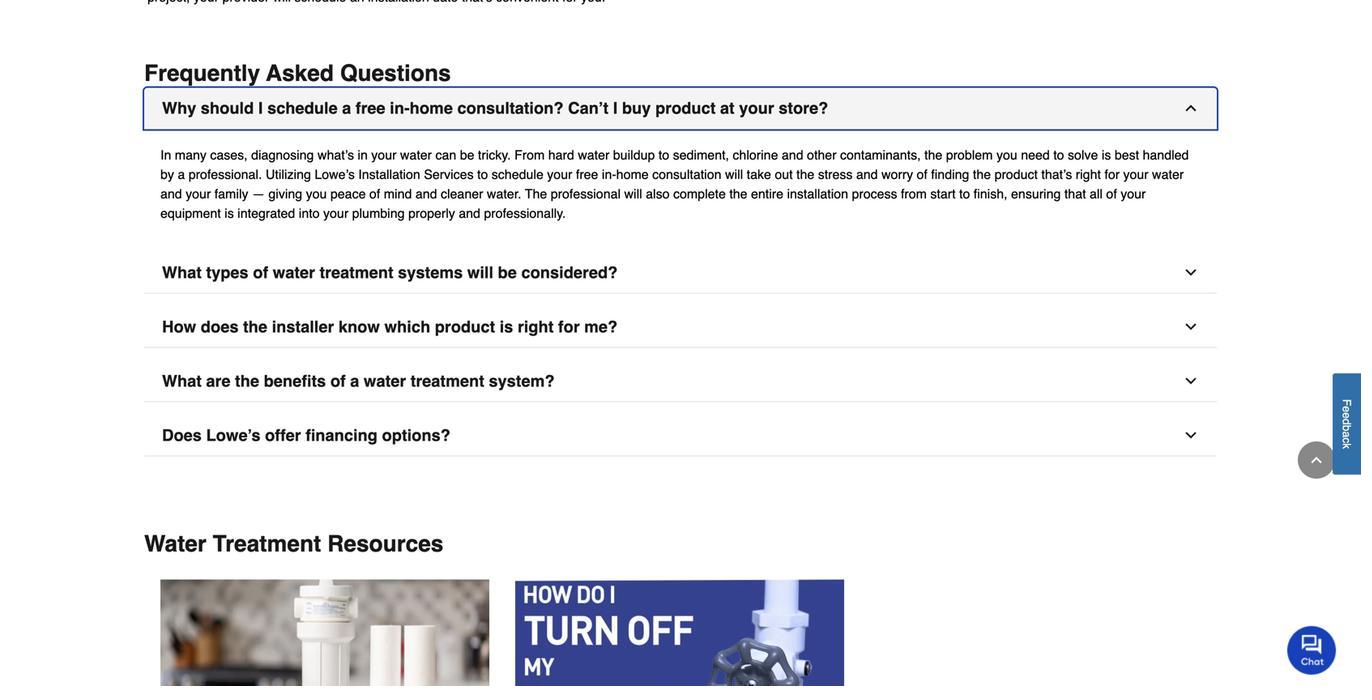 Task type: locate. For each thing, give the bounding box(es) containing it.
in- up professional
[[602, 167, 617, 182]]

right up system?
[[518, 318, 554, 337]]

right
[[1076, 167, 1102, 182], [518, 318, 554, 337]]

for inside button
[[558, 318, 580, 337]]

water down the how does the installer know which product is right for me?
[[364, 372, 406, 391]]

all
[[1090, 187, 1103, 202]]

is up system?
[[500, 318, 513, 337]]

of up from
[[917, 167, 928, 182]]

financing
[[306, 427, 378, 445]]

0 horizontal spatial be
[[460, 148, 475, 163]]

1 i from the left
[[258, 99, 263, 118]]

free up professional
[[576, 167, 599, 182]]

1 horizontal spatial for
[[1105, 167, 1120, 182]]

lowe's left offer
[[206, 427, 261, 445]]

a right by
[[178, 167, 185, 182]]

1 horizontal spatial right
[[1076, 167, 1102, 182]]

0 horizontal spatial i
[[258, 99, 263, 118]]

scroll to top element
[[1299, 442, 1336, 479]]

1 vertical spatial product
[[995, 167, 1038, 182]]

water.
[[487, 187, 522, 202]]

right down solve
[[1076, 167, 1102, 182]]

what left are
[[162, 372, 202, 391]]

also
[[646, 187, 670, 202]]

and
[[782, 148, 804, 163], [857, 167, 878, 182], [160, 187, 182, 202], [416, 187, 437, 202], [459, 206, 481, 221]]

to down tricky.
[[477, 167, 488, 182]]

f
[[1341, 400, 1354, 406]]

e up the d
[[1341, 406, 1354, 413]]

home
[[410, 99, 453, 118], [617, 167, 649, 182]]

chevron down image inside what types of water treatment systems will be considered? button
[[1183, 265, 1200, 281]]

right inside in many cases, diagnosing what's in your water can be tricky. from hard water buildup to sediment, chlorine and other contaminants, the problem you need to solve is best handled by a professional. utilizing lowe's installation services to schedule your free in-home consultation will take out the stress and worry of finding the product that's right for your water and your family — giving you peace of mind and cleaner water. the professional will also complete the entire installation process from start to finish, ensuring that all of your equipment is integrated into your plumbing properly and professionally.
[[1076, 167, 1102, 182]]

other
[[807, 148, 837, 163]]

lowe's inside in many cases, diagnosing what's in your water can be tricky. from hard water buildup to sediment, chlorine and other contaminants, the problem you need to solve is best handled by a professional. utilizing lowe's installation services to schedule your free in-home consultation will take out the stress and worry of finding the product that's right for your water and your family — giving you peace of mind and cleaner water. the professional will also complete the entire installation process from start to finish, ensuring that all of your equipment is integrated into your plumbing properly and professionally.
[[315, 167, 355, 182]]

a video showing how to shut off your home's water supply. image
[[516, 580, 845, 687]]

of right benefits in the left bottom of the page
[[331, 372, 346, 391]]

1 vertical spatial is
[[225, 206, 234, 221]]

of right all
[[1107, 187, 1118, 202]]

0 horizontal spatial free
[[356, 99, 386, 118]]

hard
[[549, 148, 575, 163]]

1 horizontal spatial treatment
[[411, 372, 485, 391]]

what
[[162, 264, 202, 282], [162, 372, 202, 391]]

be
[[460, 148, 475, 163], [498, 264, 517, 282]]

the down take
[[730, 187, 748, 202]]

0 vertical spatial be
[[460, 148, 475, 163]]

by
[[160, 167, 174, 182]]

0 vertical spatial home
[[410, 99, 453, 118]]

i right should on the left of the page
[[258, 99, 263, 118]]

schedule down asked
[[267, 99, 338, 118]]

1 vertical spatial home
[[617, 167, 649, 182]]

water
[[400, 148, 432, 163], [578, 148, 610, 163], [1153, 167, 1184, 182], [273, 264, 315, 282], [364, 372, 406, 391]]

a down know
[[350, 372, 359, 391]]

the
[[525, 187, 547, 202]]

e up b
[[1341, 413, 1354, 419]]

product
[[656, 99, 716, 118], [995, 167, 1038, 182], [435, 318, 495, 337]]

chevron down image for how does the installer know which product is right for me?
[[1183, 319, 1200, 335]]

lowe's down what's
[[315, 167, 355, 182]]

best
[[1115, 148, 1140, 163]]

1 vertical spatial treatment
[[411, 372, 485, 391]]

start
[[931, 187, 956, 202]]

what left types
[[162, 264, 202, 282]]

to right start
[[960, 187, 971, 202]]

in-
[[390, 99, 410, 118], [602, 167, 617, 182]]

is inside how does the installer know which product is right for me? button
[[500, 318, 513, 337]]

asked
[[266, 61, 334, 87]]

i
[[258, 99, 263, 118], [613, 99, 618, 118]]

and down by
[[160, 187, 182, 202]]

0 vertical spatial treatment
[[320, 264, 394, 282]]

c
[[1341, 438, 1354, 444]]

free down 'questions'
[[356, 99, 386, 118]]

0 vertical spatial what
[[162, 264, 202, 282]]

the right 'does'
[[243, 318, 268, 337]]

to
[[659, 148, 670, 163], [1054, 148, 1065, 163], [477, 167, 488, 182], [960, 187, 971, 202]]

2 e from the top
[[1341, 413, 1354, 419]]

water inside what are the benefits of a water treatment system? button
[[364, 372, 406, 391]]

0 vertical spatial chevron down image
[[1183, 265, 1200, 281]]

worry
[[882, 167, 914, 182]]

the right are
[[235, 372, 259, 391]]

0 vertical spatial in-
[[390, 99, 410, 118]]

your
[[739, 99, 775, 118], [371, 148, 397, 163], [547, 167, 573, 182], [1124, 167, 1149, 182], [186, 187, 211, 202], [1121, 187, 1146, 202], [323, 206, 349, 221]]

i left buy
[[613, 99, 618, 118]]

what inside what types of water treatment systems will be considered? button
[[162, 264, 202, 282]]

to up that's
[[1054, 148, 1065, 163]]

home up can
[[410, 99, 453, 118]]

0 vertical spatial you
[[997, 148, 1018, 163]]

does lowe's offer financing options?
[[162, 427, 451, 445]]

what inside what are the benefits of a water treatment system? button
[[162, 372, 202, 391]]

2 what from the top
[[162, 372, 202, 391]]

1 horizontal spatial product
[[656, 99, 716, 118]]

0 horizontal spatial schedule
[[267, 99, 338, 118]]

e
[[1341, 406, 1354, 413], [1341, 413, 1354, 419]]

0 horizontal spatial in-
[[390, 99, 410, 118]]

product down need at top right
[[995, 167, 1038, 182]]

equipment
[[160, 206, 221, 221]]

1 horizontal spatial you
[[997, 148, 1018, 163]]

2 chevron down image from the top
[[1183, 319, 1200, 335]]

1 horizontal spatial be
[[498, 264, 517, 282]]

2 vertical spatial will
[[468, 264, 494, 282]]

0 vertical spatial product
[[656, 99, 716, 118]]

2 vertical spatial is
[[500, 318, 513, 337]]

1 vertical spatial in-
[[602, 167, 617, 182]]

of inside button
[[331, 372, 346, 391]]

in- down 'questions'
[[390, 99, 410, 118]]

for down best
[[1105, 167, 1120, 182]]

0 horizontal spatial lowe's
[[206, 427, 261, 445]]

1 vertical spatial schedule
[[492, 167, 544, 182]]

2 vertical spatial product
[[435, 318, 495, 337]]

frequently
[[144, 61, 260, 87]]

0 horizontal spatial will
[[468, 264, 494, 282]]

and up out
[[782, 148, 804, 163]]

installation
[[359, 167, 421, 182]]

buildup
[[613, 148, 655, 163]]

me?
[[585, 318, 618, 337]]

0 horizontal spatial home
[[410, 99, 453, 118]]

be down professionally.
[[498, 264, 517, 282]]

1 horizontal spatial schedule
[[492, 167, 544, 182]]

1 vertical spatial will
[[625, 187, 643, 202]]

chevron down image inside how does the installer know which product is right for me? button
[[1183, 319, 1200, 335]]

3 chevron down image from the top
[[1183, 373, 1200, 390]]

chevron down image
[[1183, 265, 1200, 281], [1183, 319, 1200, 335], [1183, 373, 1200, 390]]

chlorine
[[733, 148, 779, 163]]

installer
[[272, 318, 334, 337]]

from
[[901, 187, 927, 202]]

free
[[356, 99, 386, 118], [576, 167, 599, 182]]

1 chevron down image from the top
[[1183, 265, 1200, 281]]

will right systems
[[468, 264, 494, 282]]

chevron down image
[[1183, 428, 1200, 444]]

0 horizontal spatial is
[[225, 206, 234, 221]]

1 vertical spatial for
[[558, 318, 580, 337]]

1 vertical spatial what
[[162, 372, 202, 391]]

2 horizontal spatial will
[[725, 167, 743, 182]]

treatment up options?
[[411, 372, 485, 391]]

lowe's inside button
[[206, 427, 261, 445]]

0 vertical spatial will
[[725, 167, 743, 182]]

water left can
[[400, 148, 432, 163]]

for
[[1105, 167, 1120, 182], [558, 318, 580, 337]]

0 vertical spatial right
[[1076, 167, 1102, 182]]

0 vertical spatial schedule
[[267, 99, 338, 118]]

0 horizontal spatial right
[[518, 318, 554, 337]]

water up installer
[[273, 264, 315, 282]]

is
[[1102, 148, 1112, 163], [225, 206, 234, 221], [500, 318, 513, 337]]

1 vertical spatial be
[[498, 264, 517, 282]]

of right types
[[253, 264, 268, 282]]

1 what from the top
[[162, 264, 202, 282]]

product inside in many cases, diagnosing what's in your water can be tricky. from hard water buildup to sediment, chlorine and other contaminants, the problem you need to solve is best handled by a professional. utilizing lowe's installation services to schedule your free in-home consultation will take out the stress and worry of finding the product that's right for your water and your family — giving you peace of mind and cleaner water. the professional will also complete the entire installation process from start to finish, ensuring that all of your equipment is integrated into your plumbing properly and professionally.
[[995, 167, 1038, 182]]

1 vertical spatial lowe's
[[206, 427, 261, 445]]

what for what types of water treatment systems will be considered?
[[162, 264, 202, 282]]

2 horizontal spatial is
[[1102, 148, 1112, 163]]

water inside what types of water treatment systems will be considered? button
[[273, 264, 315, 282]]

1 horizontal spatial in-
[[602, 167, 617, 182]]

2 vertical spatial chevron down image
[[1183, 373, 1200, 390]]

a
[[342, 99, 351, 118], [178, 167, 185, 182], [350, 372, 359, 391], [1341, 432, 1354, 438]]

0 horizontal spatial treatment
[[320, 264, 394, 282]]

0 horizontal spatial you
[[306, 187, 327, 202]]

water treatment resources
[[144, 532, 444, 557]]

1 vertical spatial chevron down image
[[1183, 319, 1200, 335]]

1 horizontal spatial will
[[625, 187, 643, 202]]

finish,
[[974, 187, 1008, 202]]

stress
[[818, 167, 853, 182]]

a inside button
[[350, 372, 359, 391]]

is left best
[[1102, 148, 1112, 163]]

0 vertical spatial free
[[356, 99, 386, 118]]

a inside in many cases, diagnosing what's in your water can be tricky. from hard water buildup to sediment, chlorine and other contaminants, the problem you need to solve is best handled by a professional. utilizing lowe's installation services to schedule your free in-home consultation will take out the stress and worry of finding the product that's right for your water and your family — giving you peace of mind and cleaner water. the professional will also complete the entire installation process from start to finish, ensuring that all of your equipment is integrated into your plumbing properly and professionally.
[[178, 167, 185, 182]]

can
[[436, 148, 457, 163]]

of
[[917, 167, 928, 182], [370, 187, 380, 202], [1107, 187, 1118, 202], [253, 264, 268, 282], [331, 372, 346, 391]]

does
[[162, 427, 202, 445]]

a water filter and accessories sitting on a kitchen counter. image
[[160, 580, 490, 687]]

is down family at the left top
[[225, 206, 234, 221]]

home down the buildup
[[617, 167, 649, 182]]

1 horizontal spatial i
[[613, 99, 618, 118]]

0 vertical spatial for
[[1105, 167, 1120, 182]]

will left take
[[725, 167, 743, 182]]

you
[[997, 148, 1018, 163], [306, 187, 327, 202]]

product left at
[[656, 99, 716, 118]]

0 horizontal spatial for
[[558, 318, 580, 337]]

home inside button
[[410, 99, 453, 118]]

1 horizontal spatial home
[[617, 167, 649, 182]]

be right can
[[460, 148, 475, 163]]

in many cases, diagnosing what's in your water can be tricky. from hard water buildup to sediment, chlorine and other contaminants, the problem you need to solve is best handled by a professional. utilizing lowe's installation services to schedule your free in-home consultation will take out the stress and worry of finding the product that's right for your water and your family — giving you peace of mind and cleaner water. the professional will also complete the entire installation process from start to finish, ensuring that all of your equipment is integrated into your plumbing properly and professionally.
[[160, 148, 1189, 221]]

1 e from the top
[[1341, 406, 1354, 413]]

2 i from the left
[[613, 99, 618, 118]]

a up what's
[[342, 99, 351, 118]]

the
[[925, 148, 943, 163], [797, 167, 815, 182], [973, 167, 991, 182], [730, 187, 748, 202], [243, 318, 268, 337], [235, 372, 259, 391]]

water right hard
[[578, 148, 610, 163]]

your inside button
[[739, 99, 775, 118]]

1 horizontal spatial lowe's
[[315, 167, 355, 182]]

your right at
[[739, 99, 775, 118]]

you up into
[[306, 187, 327, 202]]

does
[[201, 318, 239, 337]]

for left the 'me?'
[[558, 318, 580, 337]]

1 horizontal spatial free
[[576, 167, 599, 182]]

peace
[[331, 187, 366, 202]]

chevron down image inside what are the benefits of a water treatment system? button
[[1183, 373, 1200, 390]]

2 horizontal spatial product
[[995, 167, 1038, 182]]

product right which
[[435, 318, 495, 337]]

complete
[[674, 187, 726, 202]]

in- inside in many cases, diagnosing what's in your water can be tricky. from hard water buildup to sediment, chlorine and other contaminants, the problem you need to solve is best handled by a professional. utilizing lowe's installation services to schedule your free in-home consultation will take out the stress and worry of finding the product that's right for your water and your family — giving you peace of mind and cleaner water. the professional will also complete the entire installation process from start to finish, ensuring that all of your equipment is integrated into your plumbing properly and professionally.
[[602, 167, 617, 182]]

1 vertical spatial right
[[518, 318, 554, 337]]

schedule down from
[[492, 167, 544, 182]]

you left need at top right
[[997, 148, 1018, 163]]

process
[[852, 187, 898, 202]]

professional.
[[189, 167, 262, 182]]

how does the installer know which product is right for me? button
[[144, 307, 1217, 348]]

what are the benefits of a water treatment system? button
[[144, 361, 1217, 403]]

why
[[162, 99, 196, 118]]

treatment up know
[[320, 264, 394, 282]]

can't
[[568, 99, 609, 118]]

will left the also
[[625, 187, 643, 202]]

lowe's
[[315, 167, 355, 182], [206, 427, 261, 445]]

0 vertical spatial lowe's
[[315, 167, 355, 182]]

be inside what types of water treatment systems will be considered? button
[[498, 264, 517, 282]]

1 horizontal spatial is
[[500, 318, 513, 337]]

will
[[725, 167, 743, 182], [625, 187, 643, 202], [468, 264, 494, 282]]

treatment inside button
[[411, 372, 485, 391]]

1 vertical spatial free
[[576, 167, 599, 182]]



Task type: vqa. For each thing, say whether or not it's contained in the screenshot.
the bottom Lowe's
yes



Task type: describe. For each thing, give the bounding box(es) containing it.
water
[[144, 532, 207, 557]]

family
[[215, 187, 248, 202]]

d
[[1341, 419, 1354, 425]]

finding
[[932, 167, 970, 182]]

be inside in many cases, diagnosing what's in your water can be tricky. from hard water buildup to sediment, chlorine and other contaminants, the problem you need to solve is best handled by a professional. utilizing lowe's installation services to schedule your free in-home consultation will take out the stress and worry of finding the product that's right for your water and your family — giving you peace of mind and cleaner water. the professional will also complete the entire installation process from start to finish, ensuring that all of your equipment is integrated into your plumbing properly and professionally.
[[460, 148, 475, 163]]

and up process
[[857, 167, 878, 182]]

out
[[775, 167, 793, 182]]

what for what are the benefits of a water treatment system?
[[162, 372, 202, 391]]

system?
[[489, 372, 555, 391]]

the right out
[[797, 167, 815, 182]]

diagnosing
[[251, 148, 314, 163]]

chevron down image for what are the benefits of a water treatment system?
[[1183, 373, 1200, 390]]

b
[[1341, 425, 1354, 432]]

plumbing
[[352, 206, 405, 221]]

treatment inside button
[[320, 264, 394, 282]]

to right the buildup
[[659, 148, 670, 163]]

water down handled
[[1153, 167, 1184, 182]]

that
[[1065, 187, 1087, 202]]

in- inside button
[[390, 99, 410, 118]]

resources
[[328, 532, 444, 557]]

your down peace at top left
[[323, 206, 349, 221]]

and down cleaner
[[459, 206, 481, 221]]

—
[[252, 187, 265, 202]]

a up k
[[1341, 432, 1354, 438]]

the up finish,
[[973, 167, 991, 182]]

does lowe's offer financing options? button
[[144, 416, 1217, 457]]

buy
[[622, 99, 651, 118]]

your up installation
[[371, 148, 397, 163]]

your down hard
[[547, 167, 573, 182]]

that's
[[1042, 167, 1073, 182]]

offer
[[265, 427, 301, 445]]

entire
[[751, 187, 784, 202]]

at
[[721, 99, 735, 118]]

what's
[[318, 148, 354, 163]]

treatment
[[213, 532, 321, 557]]

integrated
[[238, 206, 295, 221]]

options?
[[382, 427, 451, 445]]

your up equipment
[[186, 187, 211, 202]]

in
[[160, 148, 171, 163]]

tricky.
[[478, 148, 511, 163]]

consultation?
[[458, 99, 564, 118]]

types
[[206, 264, 249, 282]]

from
[[515, 148, 545, 163]]

are
[[206, 372, 231, 391]]

chevron down image for what types of water treatment systems will be considered?
[[1183, 265, 1200, 281]]

giving
[[269, 187, 302, 202]]

and up properly
[[416, 187, 437, 202]]

f e e d b a c k button
[[1333, 374, 1362, 475]]

ensuring
[[1012, 187, 1061, 202]]

sediment,
[[673, 148, 730, 163]]

home inside in many cases, diagnosing what's in your water can be tricky. from hard water buildup to sediment, chlorine and other contaminants, the problem you need to solve is best handled by a professional. utilizing lowe's installation services to schedule your free in-home consultation will take out the stress and worry of finding the product that's right for your water and your family — giving you peace of mind and cleaner water. the professional will also complete the entire installation process from start to finish, ensuring that all of your equipment is integrated into your plumbing properly and professionally.
[[617, 167, 649, 182]]

questions
[[340, 61, 451, 87]]

contaminants,
[[841, 148, 921, 163]]

chat invite button image
[[1288, 626, 1337, 675]]

the inside button
[[235, 372, 259, 391]]

utilizing
[[266, 167, 311, 182]]

will inside button
[[468, 264, 494, 282]]

how does the installer know which product is right for me?
[[162, 318, 618, 337]]

the up finding
[[925, 148, 943, 163]]

consultation
[[653, 167, 722, 182]]

mind
[[384, 187, 412, 202]]

problem
[[947, 148, 993, 163]]

solve
[[1068, 148, 1099, 163]]

frequently asked questions
[[144, 61, 451, 87]]

schedule inside in many cases, diagnosing what's in your water can be tricky. from hard water buildup to sediment, chlorine and other contaminants, the problem you need to solve is best handled by a professional. utilizing lowe's installation services to schedule your free in-home consultation will take out the stress and worry of finding the product that's right for your water and your family — giving you peace of mind and cleaner water. the professional will also complete the entire installation process from start to finish, ensuring that all of your equipment is integrated into your plumbing properly and professionally.
[[492, 167, 544, 182]]

installation
[[787, 187, 849, 202]]

professionally.
[[484, 206, 566, 221]]

free inside in many cases, diagnosing what's in your water can be tricky. from hard water buildup to sediment, chlorine and other contaminants, the problem you need to solve is best handled by a professional. utilizing lowe's installation services to schedule your free in-home consultation will take out the stress and worry of finding the product that's right for your water and your family — giving you peace of mind and cleaner water. the professional will also complete the entire installation process from start to finish, ensuring that all of your equipment is integrated into your plumbing properly and professionally.
[[576, 167, 599, 182]]

store?
[[779, 99, 829, 118]]

what are the benefits of a water treatment system?
[[162, 372, 555, 391]]

what types of water treatment systems will be considered?
[[162, 264, 618, 282]]

which
[[385, 318, 431, 337]]

chevron up image
[[1309, 452, 1325, 469]]

handled
[[1143, 148, 1189, 163]]

know
[[339, 318, 380, 337]]

considered?
[[522, 264, 618, 282]]

schedule inside button
[[267, 99, 338, 118]]

of up "plumbing"
[[370, 187, 380, 202]]

take
[[747, 167, 772, 182]]

professional
[[551, 187, 621, 202]]

1 vertical spatial you
[[306, 187, 327, 202]]

need
[[1021, 148, 1050, 163]]

systems
[[398, 264, 463, 282]]

of inside button
[[253, 264, 268, 282]]

f e e d b a c k
[[1341, 400, 1354, 449]]

many
[[175, 148, 207, 163]]

0 horizontal spatial product
[[435, 318, 495, 337]]

in
[[358, 148, 368, 163]]

how
[[162, 318, 196, 337]]

properly
[[408, 206, 455, 221]]

into
[[299, 206, 320, 221]]

k
[[1341, 444, 1354, 449]]

why should i schedule a free in-home consultation? can't i buy product at your store? button
[[144, 88, 1217, 129]]

cases,
[[210, 148, 248, 163]]

why should i schedule a free in-home consultation? can't i buy product at your store?
[[162, 99, 829, 118]]

chevron up image
[[1183, 100, 1200, 117]]

for inside in many cases, diagnosing what's in your water can be tricky. from hard water buildup to sediment, chlorine and other contaminants, the problem you need to solve is best handled by a professional. utilizing lowe's installation services to schedule your free in-home consultation will take out the stress and worry of finding the product that's right for your water and your family — giving you peace of mind and cleaner water. the professional will also complete the entire installation process from start to finish, ensuring that all of your equipment is integrated into your plumbing properly and professionally.
[[1105, 167, 1120, 182]]

the inside button
[[243, 318, 268, 337]]

your down best
[[1124, 167, 1149, 182]]

cleaner
[[441, 187, 483, 202]]

services
[[424, 167, 474, 182]]

should
[[201, 99, 254, 118]]

right inside how does the installer know which product is right for me? button
[[518, 318, 554, 337]]

benefits
[[264, 372, 326, 391]]

0 vertical spatial is
[[1102, 148, 1112, 163]]

free inside button
[[356, 99, 386, 118]]

your right all
[[1121, 187, 1146, 202]]



